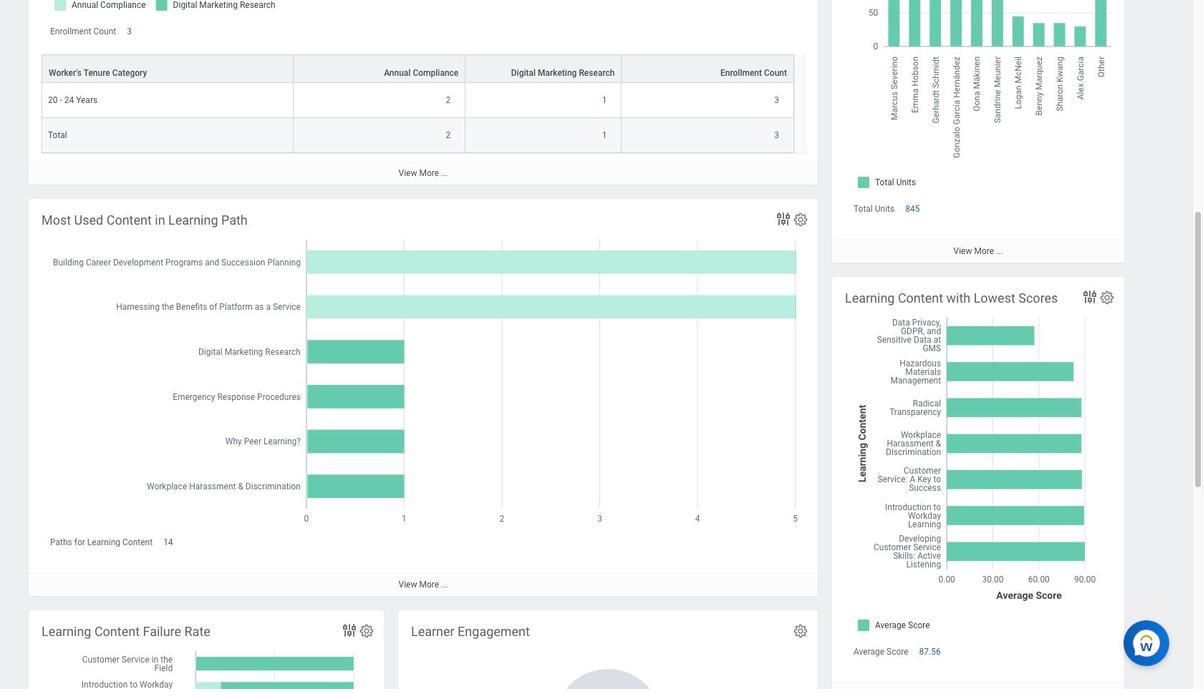 Task type: locate. For each thing, give the bounding box(es) containing it.
learning content with lowest scores element
[[832, 277, 1125, 690]]

learner engagement element
[[398, 611, 818, 690]]

0 vertical spatial configure and view chart data image
[[775, 211, 792, 228]]

row for 20 - 24 years element
[[42, 55, 794, 83]]

2 row from the top
[[42, 83, 794, 118]]

20 - 24 years element
[[48, 93, 98, 105]]

learning leaderboard element
[[832, 0, 1125, 263]]

configure and view chart data image inside the most used content in learning path element
[[775, 211, 792, 228]]

configure and view chart data image left configure learning content failure rate 'icon'
[[341, 622, 358, 640]]

configure and view chart data image left configure most used content in learning path image
[[775, 211, 792, 228]]

learning trends by tenure element
[[29, 0, 818, 185]]

configure and view chart data image for configure most used content in learning path image
[[775, 211, 792, 228]]

1 row from the top
[[42, 55, 794, 83]]

row
[[42, 55, 794, 83], [42, 83, 794, 118], [42, 118, 794, 153]]

row for total element
[[42, 83, 794, 118]]

0 horizontal spatial configure and view chart data image
[[341, 622, 358, 640]]

1 vertical spatial configure and view chart data image
[[341, 622, 358, 640]]

configure most used content in learning path image
[[793, 212, 809, 228]]

configure and view chart data image
[[775, 211, 792, 228], [341, 622, 358, 640]]

configure learner engagement image
[[793, 624, 809, 640]]

1 horizontal spatial configure and view chart data image
[[775, 211, 792, 228]]

3 row from the top
[[42, 118, 794, 153]]

configure and view chart data image inside learning content failure rate element
[[341, 622, 358, 640]]

configure and view chart data image for configure learning content failure rate 'icon'
[[341, 622, 358, 640]]



Task type: describe. For each thing, give the bounding box(es) containing it.
configure and view chart data image
[[1082, 289, 1099, 306]]

learning content failure rate element
[[29, 611, 384, 690]]

most used content in learning path element
[[29, 199, 818, 597]]

configure learning content failure rate image
[[359, 624, 375, 640]]

configure learning content with lowest scores image
[[1099, 290, 1115, 306]]

total element
[[48, 128, 67, 141]]



Task type: vqa. For each thing, say whether or not it's contained in the screenshot.
Configure and view chart data image inside Learning Content with Lowest Scores element
yes



